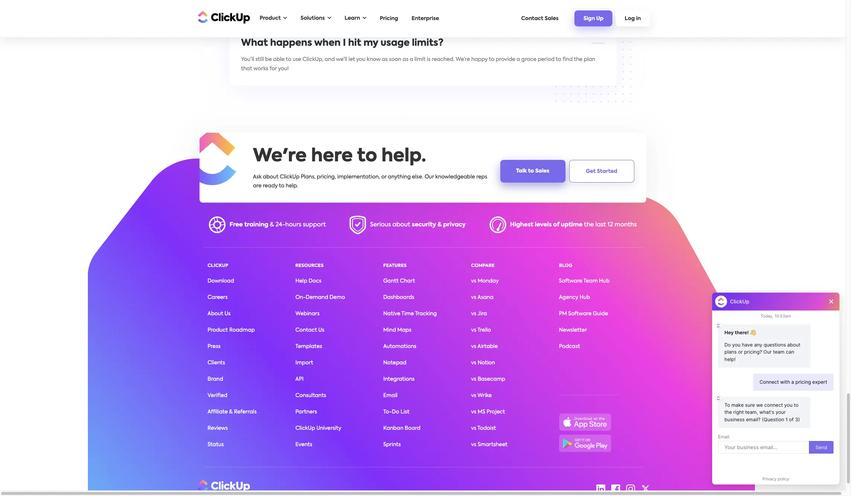 Task type: describe. For each thing, give the bounding box(es) containing it.
to left use
[[286, 57, 291, 62]]

we'll
[[336, 57, 347, 62]]

clickup university link
[[295, 426, 341, 432]]

talk to sales button
[[500, 160, 565, 183]]

vs jira link
[[471, 312, 487, 317]]

templates
[[295, 344, 322, 350]]

follow clickup on instagram image
[[626, 485, 635, 494]]

download
[[208, 279, 234, 284]]

2 horizontal spatial &
[[438, 222, 442, 228]]

24-
[[275, 222, 285, 228]]

about for serious
[[392, 222, 410, 228]]

1 vertical spatial software
[[568, 312, 592, 317]]

uptime
[[561, 222, 583, 228]]

clients link
[[208, 361, 225, 366]]

software team hub link
[[559, 279, 610, 284]]

to-
[[383, 410, 392, 415]]

vs for vs todoist
[[471, 426, 476, 432]]

grace
[[521, 57, 537, 62]]

affiliate
[[208, 410, 228, 415]]

vs notion link
[[471, 361, 495, 366]]

ask
[[253, 174, 262, 180]]

to inside "talk to sales" button
[[528, 169, 534, 174]]

vs jira
[[471, 312, 487, 317]]

help. inside ask about clickup plans, pricing, implementation, or anything else. our knowledgeable reps are ready to help.
[[286, 184, 298, 189]]

is
[[427, 57, 431, 62]]

blog link
[[559, 264, 572, 269]]

careers
[[208, 295, 228, 301]]

use
[[293, 57, 301, 62]]

get started button
[[569, 160, 634, 183]]

consultants link
[[295, 394, 326, 399]]

implementation,
[[337, 174, 380, 180]]

pm software guide link
[[559, 312, 608, 317]]

log
[[625, 16, 635, 21]]

about for ask
[[263, 174, 279, 180]]

follow clickup on linkedin image
[[596, 485, 605, 494]]

vs basecamp link
[[471, 377, 505, 382]]

vs for vs airtable
[[471, 344, 476, 350]]

usage
[[381, 39, 410, 48]]

wrike
[[478, 394, 492, 399]]

happens
[[270, 39, 312, 48]]

kanban board link
[[383, 426, 421, 432]]

product for product roadmap
[[208, 328, 228, 333]]

reps
[[476, 174, 487, 180]]

automations
[[383, 344, 416, 350]]

security & privacy link
[[412, 222, 466, 228]]

12
[[608, 222, 613, 228]]

follow clickup on twitter image
[[641, 485, 650, 494]]

works
[[254, 66, 268, 71]]

hours
[[285, 222, 301, 228]]

kanban
[[383, 426, 404, 432]]

contact us
[[295, 328, 324, 333]]

contact for contact sales
[[521, 16, 543, 21]]

brand
[[208, 377, 223, 382]]

us for contact us
[[318, 328, 324, 333]]

native time tracking link
[[383, 312, 437, 317]]

us for about us
[[225, 312, 231, 317]]

0 horizontal spatial &
[[229, 410, 233, 415]]

agency
[[559, 295, 578, 301]]

referrals
[[234, 410, 257, 415]]

1 horizontal spatial hub
[[599, 279, 610, 284]]

vs for vs asana
[[471, 295, 476, 301]]

follow clickup on facebook image
[[611, 485, 620, 494]]

are
[[253, 184, 262, 189]]

vs for vs ms project
[[471, 410, 476, 415]]

sign up button
[[575, 11, 613, 26]]

we're here to help.
[[253, 148, 426, 166]]

1 vertical spatial hub
[[580, 295, 590, 301]]

automations link
[[383, 344, 416, 350]]

about
[[208, 312, 223, 317]]

vs for vs jira
[[471, 312, 476, 317]]

anything
[[388, 174, 411, 180]]

vs smartsheet link
[[471, 443, 508, 448]]

to left the "find"
[[556, 57, 561, 62]]

podcast link
[[559, 344, 580, 350]]

vs monday
[[471, 279, 499, 284]]

else.
[[412, 174, 423, 180]]

security
[[412, 222, 436, 228]]

tracking
[[415, 312, 437, 317]]

product for product
[[260, 16, 281, 21]]

do
[[392, 410, 399, 415]]

1 horizontal spatial &
[[270, 222, 274, 228]]

features
[[383, 264, 407, 269]]

serious about security & privacy
[[370, 222, 466, 228]]

blog
[[559, 264, 572, 269]]

project
[[487, 410, 505, 415]]

my
[[364, 39, 378, 48]]

clickup for clickup
[[208, 264, 228, 269]]

vs smartsheet
[[471, 443, 508, 448]]

vs for vs wrike
[[471, 394, 476, 399]]

vs for vs trello
[[471, 328, 476, 333]]

free
[[230, 222, 243, 228]]

1 a from the left
[[410, 57, 413, 62]]

airtable
[[478, 344, 498, 350]]

templates link
[[295, 344, 322, 350]]

integrations link
[[383, 377, 415, 382]]

find
[[563, 57, 573, 62]]

status
[[208, 443, 224, 448]]

newsletter link
[[559, 328, 587, 333]]

about us
[[208, 312, 231, 317]]

reviews link
[[208, 426, 228, 432]]

1 horizontal spatial the
[[584, 222, 594, 228]]

you'll still be able to use clickup, and we'll let you know as soon as a limit is reached. we're happy to provide a grace period to find the plan that works for you!
[[241, 57, 595, 71]]

press link
[[208, 344, 221, 350]]

and
[[325, 57, 335, 62]]

i
[[343, 39, 346, 48]]

of
[[553, 222, 559, 228]]

that
[[241, 66, 252, 71]]

ms
[[478, 410, 485, 415]]

what happens when i hit my usage limits?
[[241, 39, 444, 48]]

dashboards
[[383, 295, 414, 301]]

newsletter
[[559, 328, 587, 333]]

started
[[597, 169, 617, 174]]



Task type: locate. For each thing, give the bounding box(es) containing it.
software right pm at the bottom right
[[568, 312, 592, 317]]

free training & 24-hours support
[[230, 222, 326, 228]]

vs todoist
[[471, 426, 496, 432]]

icon of a shield image
[[350, 216, 366, 235]]

9 vs from the top
[[471, 410, 476, 415]]

gantt
[[383, 279, 399, 284]]

1 horizontal spatial a
[[517, 57, 520, 62]]

help
[[295, 279, 307, 284]]

partners
[[295, 410, 317, 415]]

clients
[[208, 361, 225, 366]]

1 horizontal spatial about
[[392, 222, 410, 228]]

0 vertical spatial clickup
[[280, 174, 300, 180]]

privacy
[[443, 222, 466, 228]]

native
[[383, 312, 400, 317]]

clickup for clickup university
[[295, 426, 315, 432]]

reviews
[[208, 426, 228, 432]]

sales inside button
[[545, 16, 559, 21]]

& right affiliate
[[229, 410, 233, 415]]

verified link
[[208, 394, 227, 399]]

0 vertical spatial about
[[263, 174, 279, 180]]

1 vertical spatial us
[[318, 328, 324, 333]]

7 vs from the top
[[471, 377, 476, 382]]

icon of life preserver ring image
[[209, 217, 226, 234]]

vs left wrike
[[471, 394, 476, 399]]

what
[[241, 39, 268, 48]]

1 vertical spatial sales
[[535, 169, 549, 174]]

vs for vs notion
[[471, 361, 476, 366]]

features link
[[383, 264, 407, 269]]

solutions button
[[297, 11, 335, 26]]

limits?
[[412, 39, 444, 48]]

0 horizontal spatial the
[[574, 57, 583, 62]]

clickup university
[[295, 426, 341, 432]]

about inside ask about clickup plans, pricing, implementation, or anything else. our knowledgeable reps are ready to help.
[[263, 174, 279, 180]]

24-hours support link
[[275, 222, 326, 228]]

affiliate & referrals link
[[208, 410, 257, 415]]

docs
[[309, 279, 321, 284]]

levels
[[535, 222, 552, 228]]

contact inside button
[[521, 16, 543, 21]]

reached.
[[432, 57, 455, 62]]

provide
[[496, 57, 515, 62]]

0 horizontal spatial about
[[263, 174, 279, 180]]

vs left 'asana'
[[471, 295, 476, 301]]

vs for vs basecamp
[[471, 377, 476, 382]]

serious
[[370, 222, 391, 228]]

sprints link
[[383, 443, 401, 448]]

vs airtable
[[471, 344, 498, 350]]

1 vertical spatial about
[[392, 222, 410, 228]]

on-demand demo
[[295, 295, 345, 301]]

clickup left plans,
[[280, 174, 300, 180]]

& left privacy on the top right
[[438, 222, 442, 228]]

up
[[596, 16, 604, 21]]

when
[[314, 39, 341, 48]]

compare
[[471, 264, 495, 269]]

vs todoist link
[[471, 426, 496, 432]]

talk to sales
[[516, 169, 549, 174]]

to up implementation,
[[357, 148, 377, 166]]

0 horizontal spatial help.
[[286, 184, 298, 189]]

kanban board
[[383, 426, 421, 432]]

software down blog at the bottom
[[559, 279, 582, 284]]

vs left ms
[[471, 410, 476, 415]]

0 horizontal spatial as
[[382, 57, 388, 62]]

contact for contact us
[[295, 328, 317, 333]]

icon of an odometer image
[[490, 217, 506, 234]]

vs for vs monday
[[471, 279, 476, 284]]

agency hub link
[[559, 295, 590, 301]]

asana
[[478, 295, 494, 301]]

events
[[295, 443, 312, 448]]

pm software guide
[[559, 312, 608, 317]]

0 vertical spatial sales
[[545, 16, 559, 21]]

affiliate & referrals
[[208, 410, 257, 415]]

as right the 'soon'
[[403, 57, 408, 62]]

trello
[[478, 328, 491, 333]]

demo
[[330, 295, 345, 301]]

clickup logo image
[[188, 128, 236, 185]]

the right the "find"
[[574, 57, 583, 62]]

& left 24- at the left of the page
[[270, 222, 274, 228]]

vs left basecamp
[[471, 377, 476, 382]]

clickup image
[[196, 10, 250, 24]]

ask about clickup plans, pricing, implementation, or anything else. our knowledgeable reps are ready to help.
[[253, 174, 487, 189]]

0 vertical spatial software
[[559, 279, 582, 284]]

2 a from the left
[[517, 57, 520, 62]]

a left limit
[[410, 57, 413, 62]]

time
[[401, 312, 414, 317]]

apple app store image
[[559, 414, 611, 432]]

todoist
[[478, 426, 496, 432]]

clickup down partners
[[295, 426, 315, 432]]

about up ready
[[263, 174, 279, 180]]

1 vertical spatial product
[[208, 328, 228, 333]]

in
[[636, 16, 641, 21]]

vs monday link
[[471, 279, 499, 284]]

to right happy
[[489, 57, 495, 62]]

2 as from the left
[[403, 57, 408, 62]]

0 vertical spatial product
[[260, 16, 281, 21]]

product button
[[256, 11, 291, 26]]

to inside ask about clickup plans, pricing, implementation, or anything else. our knowledgeable reps are ready to help.
[[279, 184, 285, 189]]

board
[[405, 426, 421, 432]]

11 vs from the top
[[471, 443, 476, 448]]

support
[[303, 222, 326, 228]]

1 vs from the top
[[471, 279, 476, 284]]

vs ms project link
[[471, 410, 505, 415]]

4 vs from the top
[[471, 328, 476, 333]]

last
[[595, 222, 606, 228]]

0 vertical spatial contact
[[521, 16, 543, 21]]

8 vs from the top
[[471, 394, 476, 399]]

google play store image
[[559, 435, 611, 453]]

able
[[273, 57, 285, 62]]

clickup up 'download' link at the left of the page
[[208, 264, 228, 269]]

1 vertical spatial contact
[[295, 328, 317, 333]]

to-do list link
[[383, 410, 410, 415]]

integrations
[[383, 377, 415, 382]]

the inside you'll still be able to use clickup, and we'll let you know as soon as a limit is reached. we're happy to provide a grace period to find the plan that works for you!
[[574, 57, 583, 62]]

log in
[[625, 16, 641, 21]]

sales
[[545, 16, 559, 21], [535, 169, 549, 174]]

vs left airtable
[[471, 344, 476, 350]]

vs left trello
[[471, 328, 476, 333]]

guide
[[593, 312, 608, 317]]

vs for vs smartsheet
[[471, 443, 476, 448]]

2 vs from the top
[[471, 295, 476, 301]]

a left grace
[[517, 57, 520, 62]]

0 horizontal spatial contact
[[295, 328, 317, 333]]

sales inside button
[[535, 169, 549, 174]]

product inside "popup button"
[[260, 16, 281, 21]]

1 vertical spatial help.
[[286, 184, 298, 189]]

notion
[[478, 361, 495, 366]]

agency hub
[[559, 295, 590, 301]]

as left the 'soon'
[[382, 57, 388, 62]]

0 vertical spatial hub
[[599, 279, 610, 284]]

vs wrike link
[[471, 394, 492, 399]]

0 horizontal spatial a
[[410, 57, 413, 62]]

1 horizontal spatial product
[[260, 16, 281, 21]]

help. up anything
[[382, 148, 426, 166]]

us right "about"
[[225, 312, 231, 317]]

product roadmap
[[208, 328, 255, 333]]

sign
[[584, 16, 595, 21]]

1 horizontal spatial contact
[[521, 16, 543, 21]]

the left last
[[584, 222, 594, 228]]

5 vs from the top
[[471, 344, 476, 350]]

to right ready
[[279, 184, 285, 189]]

1 horizontal spatial as
[[403, 57, 408, 62]]

hub right team
[[599, 279, 610, 284]]

know
[[367, 57, 381, 62]]

help docs link
[[295, 279, 321, 284]]

our
[[425, 174, 434, 180]]

jira
[[478, 312, 487, 317]]

dashboards link
[[383, 295, 414, 301]]

vs left "jira"
[[471, 312, 476, 317]]

pricing,
[[317, 174, 336, 180]]

status link
[[208, 443, 224, 448]]

gantt chart
[[383, 279, 415, 284]]

product down about us link
[[208, 328, 228, 333]]

3 vs from the top
[[471, 312, 476, 317]]

0 horizontal spatial product
[[208, 328, 228, 333]]

months
[[615, 222, 637, 228]]

1 vertical spatial clickup
[[208, 264, 228, 269]]

0 vertical spatial us
[[225, 312, 231, 317]]

1 as from the left
[[382, 57, 388, 62]]

help docs
[[295, 279, 321, 284]]

us
[[225, 312, 231, 317], [318, 328, 324, 333]]

help.
[[382, 148, 426, 166], [286, 184, 298, 189]]

knowledgeable
[[435, 174, 475, 180]]

to right talk
[[528, 169, 534, 174]]

email
[[383, 394, 398, 399]]

1 vertical spatial the
[[584, 222, 594, 228]]

product up what
[[260, 16, 281, 21]]

0 vertical spatial help.
[[382, 148, 426, 166]]

us up templates link
[[318, 328, 324, 333]]

vs left todoist
[[471, 426, 476, 432]]

maps
[[397, 328, 411, 333]]

you'll
[[241, 57, 254, 62]]

2 vertical spatial clickup
[[295, 426, 315, 432]]

10 vs from the top
[[471, 426, 476, 432]]

help. right ready
[[286, 184, 298, 189]]

clickup
[[280, 174, 300, 180], [208, 264, 228, 269], [295, 426, 315, 432]]

vs left smartsheet
[[471, 443, 476, 448]]

happy
[[471, 57, 488, 62]]

6 vs from the top
[[471, 361, 476, 366]]

0 vertical spatial the
[[574, 57, 583, 62]]

0 horizontal spatial us
[[225, 312, 231, 317]]

hub right agency
[[580, 295, 590, 301]]

vs ms project
[[471, 410, 505, 415]]

vs left notion on the right of page
[[471, 361, 476, 366]]

vs asana link
[[471, 295, 494, 301]]

vs left monday
[[471, 279, 476, 284]]

about right the serious
[[392, 222, 410, 228]]

clickup inside ask about clickup plans, pricing, implementation, or anything else. our knowledgeable reps are ready to help.
[[280, 174, 300, 180]]

1 horizontal spatial us
[[318, 328, 324, 333]]

1 horizontal spatial help.
[[382, 148, 426, 166]]

0 horizontal spatial hub
[[580, 295, 590, 301]]



Task type: vqa. For each thing, say whether or not it's contained in the screenshot.
the left Hub
yes



